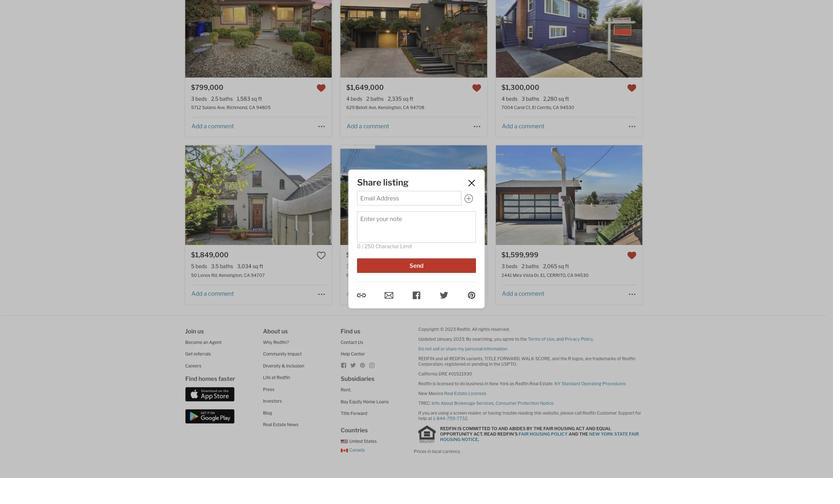 Task type: vqa. For each thing, say whether or not it's contained in the screenshot.


Task type: locate. For each thing, give the bounding box(es) containing it.
or right sell
[[441, 346, 445, 352]]

ft for $1,649,000
[[410, 96, 414, 102]]

help center
[[341, 351, 365, 357]]

baths up the ct,
[[526, 96, 539, 102]]

about us
[[263, 328, 288, 335]]

0 horizontal spatial you
[[422, 410, 430, 416]]

add a comment button for $1,649,000
[[346, 123, 390, 130]]

equity
[[349, 399, 362, 404]]

photo of 2441 mira vista dr, el cerrito, ca 94530 image
[[349, 146, 496, 245], [496, 146, 643, 245], [642, 146, 789, 245]]

photo of 6823 glen mawr ave, el cerrito, ca 94530 image
[[194, 146, 341, 245], [341, 146, 487, 245], [487, 146, 634, 245]]

2 favorite button checkbox from the left
[[627, 251, 637, 260]]

1 horizontal spatial and
[[569, 432, 579, 437]]

3 up 6823
[[346, 263, 350, 270]]

2 baths up 629 beloit ave, kensington, ca 94708 in the top of the page
[[366, 96, 384, 102]]

el
[[532, 105, 536, 110], [391, 273, 395, 278]]

1 photo of 50 lenox rd, kensington, ca 94707 image from the left
[[39, 146, 185, 245]]

3.5 baths
[[211, 263, 233, 270]]

york
[[500, 381, 509, 386]]

2 up beloit
[[366, 96, 369, 102]]

1 horizontal spatial new
[[489, 381, 499, 386]]

richmond,
[[227, 105, 248, 110]]

4 up 629
[[346, 96, 350, 102]]

housing
[[554, 426, 575, 432], [530, 432, 550, 437], [440, 437, 461, 442]]

forward,
[[498, 356, 521, 361]]

0 horizontal spatial at
[[272, 375, 276, 380]]

the left terms
[[520, 336, 527, 342]]

0 horizontal spatial 4 beds
[[346, 96, 362, 102]]

2 4 beds from the left
[[502, 96, 518, 102]]

redfin's
[[497, 432, 518, 437]]

find down careers
[[185, 376, 197, 383]]

loans
[[376, 399, 389, 404]]

in right business
[[485, 381, 489, 386]]

2 baths for $1,599,999
[[522, 263, 539, 270]]

0 horizontal spatial housing
[[440, 437, 461, 442]]

1 vertical spatial about
[[441, 401, 453, 406]]

redfin down not
[[418, 356, 435, 361]]

2 horizontal spatial or
[[483, 410, 487, 416]]

add a comment button for $895,000
[[346, 290, 390, 297]]

add for $1,849,000
[[191, 290, 203, 297]]

are inside if you are using a screen reader, or having trouble reading this website, please call redfin customer support for help at
[[431, 410, 437, 416]]

94530 down 2,280 sq ft
[[560, 105, 574, 110]]

1 horizontal spatial are
[[585, 356, 592, 361]]

add down 629
[[347, 123, 358, 130]]

photo of 629 beloit ave, kensington, ca 94708 image
[[194, 0, 341, 78], [341, 0, 487, 78], [487, 0, 634, 78]]

el right the ct,
[[532, 105, 536, 110]]

, up having
[[494, 401, 495, 406]]

1 horizontal spatial 4
[[502, 96, 505, 102]]

and right policy
[[569, 432, 579, 437]]

a for $1,649,000
[[359, 123, 362, 130]]

1 horizontal spatial to
[[515, 336, 519, 342]]

1 horizontal spatial you
[[494, 336, 502, 342]]

0 vertical spatial 2
[[366, 96, 369, 102]]

favorite button checkbox for $895,000
[[472, 251, 481, 260]]

. right privacy
[[593, 336, 594, 342]]

trademarks
[[593, 356, 616, 361]]

0 horizontal spatial in
[[428, 449, 431, 454]]

beds up 2441
[[506, 263, 518, 270]]

add a comment for $1,849,000
[[191, 290, 234, 297]]

4 up 7004
[[502, 96, 505, 102]]

get referrals button
[[185, 351, 211, 357]]

add down 7004
[[502, 123, 513, 130]]

favorite button image
[[317, 83, 326, 93], [627, 83, 637, 93], [472, 251, 481, 260], [627, 251, 637, 260]]

ca down 1,583 sq ft
[[249, 105, 255, 110]]

rights
[[478, 327, 490, 332]]

1 us from the left
[[197, 328, 204, 335]]

photo of 50 lenox rd, kensington, ca 94707 image
[[39, 146, 185, 245], [185, 146, 332, 245], [332, 146, 478, 245]]

5
[[191, 263, 194, 270]]

share
[[357, 177, 382, 188]]

1 horizontal spatial favorite button image
[[472, 83, 481, 93]]

ft up 94707 on the bottom left of the page
[[259, 263, 263, 270]]

beds for $1,849,000
[[196, 263, 207, 270]]

0 vertical spatial or
[[441, 346, 445, 352]]

at left 1-
[[428, 416, 432, 421]]

50
[[191, 273, 197, 278]]

by
[[527, 426, 533, 432]]

and right to
[[498, 426, 508, 432]]

committed
[[463, 426, 491, 432]]

1 horizontal spatial 4 beds
[[502, 96, 518, 102]]

about
[[263, 328, 280, 335], [441, 401, 453, 406]]

0 horizontal spatial favorite button image
[[317, 251, 326, 260]]

$1,300,000
[[502, 84, 539, 91]]

1 horizontal spatial 2 baths
[[522, 263, 539, 270]]

3 beds up 6823
[[346, 263, 362, 270]]

the left the new at the bottom of page
[[579, 432, 588, 437]]

add down 5712
[[191, 123, 203, 130]]

0 horizontal spatial find
[[185, 376, 197, 383]]

info
[[432, 401, 440, 406]]

of right trademarks
[[617, 356, 621, 361]]

94530 down the send
[[419, 273, 433, 278]]

beds for $799,000
[[195, 96, 207, 102]]

beds up beloit
[[351, 96, 362, 102]]

baths for $1,300,000
[[526, 96, 539, 102]]

sq up cerrito,
[[559, 263, 564, 270]]

add a comment for $895,000
[[347, 290, 389, 297]]

1 vertical spatial to
[[455, 381, 459, 386]]

kensington, down 2,335
[[378, 105, 402, 110]]

you right if
[[422, 410, 430, 416]]

2 horizontal spatial housing
[[554, 426, 575, 432]]

find
[[341, 328, 353, 335], [185, 376, 197, 383]]

about up why
[[263, 328, 280, 335]]

2 photo of 2441 mira vista dr, el cerrito, ca 94530 image from the left
[[496, 146, 643, 245]]

comment for $1,300,000
[[519, 123, 545, 130]]

1 4 beds from the left
[[346, 96, 362, 102]]

3 up 5712
[[191, 96, 194, 102]]

add a comment for $1,649,000
[[347, 123, 389, 130]]

and left all on the right
[[435, 356, 443, 361]]

ca
[[249, 105, 255, 110], [403, 105, 409, 110], [553, 105, 559, 110], [244, 273, 250, 278], [411, 273, 418, 278], [567, 273, 574, 278]]

1 vertical spatial or
[[467, 361, 471, 367]]

favorite button image for $895,000
[[472, 251, 481, 260]]

redfin right trademarks
[[622, 356, 636, 361]]

3,034 sq ft
[[237, 263, 263, 270]]

1 horizontal spatial real
[[444, 391, 453, 396]]

2 photo of 7004 carol ct, el cerrito, ca 94530 image from the left
[[496, 0, 643, 78]]

0 horizontal spatial us
[[197, 328, 204, 335]]

real down blog
[[263, 422, 272, 428]]

countries
[[341, 427, 368, 434]]

1 horizontal spatial us
[[281, 328, 288, 335]]

4
[[346, 96, 350, 102], [502, 96, 505, 102]]

favorite button checkbox for $799,000
[[317, 83, 326, 93]]

by
[[466, 336, 472, 342]]

2.5 baths
[[211, 96, 233, 102]]

1 favorite button checkbox from the left
[[472, 251, 481, 260]]

policy
[[551, 432, 568, 437]]

1 horizontal spatial favorite button checkbox
[[627, 251, 637, 260]]

canada link
[[341, 447, 365, 453]]

or left the pending
[[467, 361, 471, 367]]

7004
[[502, 105, 513, 110]]

to
[[491, 426, 497, 432]]

redfin right 'call'
[[583, 410, 596, 416]]

1 horizontal spatial find
[[341, 328, 353, 335]]

1 vertical spatial at
[[428, 416, 432, 421]]

0 horizontal spatial about
[[263, 328, 280, 335]]

a down carol
[[514, 123, 517, 130]]

comment for $1,599,999
[[519, 290, 545, 297]]

2 vertical spatial in
[[428, 449, 431, 454]]

use
[[547, 336, 555, 342]]

1 photo of 2441 mira vista dr, el cerrito, ca 94530 image from the left
[[349, 146, 496, 245]]

0 vertical spatial estate
[[454, 391, 467, 396]]

or inside 'redfin and all redfin variants, title forward, walk score, and the r logos, are trademarks of redfin corporation, registered or pending in the uspto.'
[[467, 361, 471, 367]]

copyright:
[[418, 327, 439, 332]]

ny
[[555, 381, 561, 386]]

housing inside the 'redfin is committed to and abides by the fair housing act and equal opportunity act. read redfin's'
[[554, 426, 575, 432]]

1 horizontal spatial in
[[485, 381, 489, 386]]

3 photo of 6823 glen mawr ave, el cerrito, ca 94530 image from the left
[[487, 146, 634, 245]]

consumer protection notice link
[[496, 401, 554, 406]]

0 horizontal spatial favorite button checkbox
[[472, 251, 481, 260]]

title
[[485, 356, 497, 361]]

0 / 250 character limit
[[357, 243, 412, 249]]

2 photo of 629 beloit ave, kensington, ca 94708 image from the left
[[341, 0, 487, 78]]

0 horizontal spatial are
[[431, 410, 437, 416]]

0 vertical spatial cerrito,
[[537, 105, 552, 110]]

us up redfin?
[[281, 328, 288, 335]]

1 vertical spatial in
[[485, 381, 489, 386]]

add a comment button down the glen
[[346, 290, 390, 297]]

4 beds up 7004
[[502, 96, 518, 102]]

please
[[561, 410, 574, 416]]

1 vertical spatial are
[[431, 410, 437, 416]]

new left york
[[489, 381, 499, 386]]

add for $1,300,000
[[502, 123, 513, 130]]

the left the uspto.
[[494, 361, 501, 367]]

2 up vista
[[522, 263, 525, 270]]

investors
[[263, 399, 282, 404]]

forward
[[351, 411, 367, 416]]

find for find us
[[341, 328, 353, 335]]

2 horizontal spatial fair
[[629, 432, 639, 437]]

0 horizontal spatial new
[[418, 391, 428, 396]]

us
[[197, 328, 204, 335], [281, 328, 288, 335], [354, 328, 360, 335]]

a down beloit
[[359, 123, 362, 130]]

3 beds up 2441
[[502, 263, 518, 270]]

0 vertical spatial are
[[585, 356, 592, 361]]

1 horizontal spatial 3 beds
[[346, 263, 362, 270]]

of left use
[[542, 336, 546, 342]]

1 vertical spatial new
[[418, 391, 428, 396]]

ny standard operating procedures link
[[555, 381, 626, 386]]

favorite button checkbox
[[317, 83, 326, 93], [472, 83, 481, 93], [627, 83, 637, 93], [317, 251, 326, 260]]

0 horizontal spatial kensington,
[[219, 273, 243, 278]]

beds right 5
[[196, 263, 207, 270]]

or down services
[[483, 410, 487, 416]]

a for $1,300,000
[[514, 123, 517, 130]]

0 horizontal spatial of
[[542, 336, 546, 342]]

home
[[363, 399, 376, 404]]

baths up 50 lenox rd, kensington, ca 94707
[[220, 263, 233, 270]]

beds for $1,599,999
[[506, 263, 518, 270]]

send
[[410, 263, 424, 269]]

$799,000
[[191, 84, 223, 91]]

are right logos,
[[585, 356, 592, 361]]

. right screen
[[468, 416, 468, 421]]

licensed
[[437, 381, 454, 386]]

an
[[203, 340, 208, 345]]

ave, down 2.5 baths at the left top
[[217, 105, 226, 110]]

0 horizontal spatial real
[[263, 422, 272, 428]]

sq right 2,335
[[403, 96, 409, 102]]

are left using
[[431, 410, 437, 416]]

4 beds
[[346, 96, 362, 102], [502, 96, 518, 102]]

real down licensed
[[444, 391, 453, 396]]

0 horizontal spatial 4
[[346, 96, 350, 102]]

contact
[[341, 340, 357, 345]]

1 vertical spatial favorite button image
[[317, 251, 326, 260]]

kensington, down 3.5 baths
[[219, 273, 243, 278]]

at inside if you are using a screen reader, or having trouble reading this website, please call redfin customer support for help at
[[428, 416, 432, 421]]

1 horizontal spatial ,
[[555, 336, 556, 342]]

blog button
[[263, 410, 272, 416]]

94530 right cerrito,
[[575, 273, 589, 278]]

in right the pending
[[489, 361, 493, 367]]

share listing dialog
[[348, 170, 485, 309]]

rd,
[[211, 273, 218, 278]]

0 vertical spatial ,
[[555, 336, 556, 342]]

add a comment down rd,
[[191, 290, 234, 297]]

send button
[[357, 259, 476, 273]]

2 horizontal spatial 3 beds
[[502, 263, 518, 270]]

consumer
[[496, 401, 517, 406]]

of
[[542, 336, 546, 342], [617, 356, 621, 361]]

2 baths up vista
[[522, 263, 539, 270]]

new up trec:
[[418, 391, 428, 396]]

photo of 5712 solano ave, richmond, ca 94805 image
[[39, 0, 185, 78], [185, 0, 332, 78], [332, 0, 478, 78]]

favorite button image
[[472, 83, 481, 93], [317, 251, 326, 260]]

2.5
[[211, 96, 219, 102]]

4 beds for $1,300,000
[[502, 96, 518, 102]]

4 for $1,649,000
[[346, 96, 350, 102]]

baths for $1,649,000
[[371, 96, 384, 102]]

1 horizontal spatial el
[[532, 105, 536, 110]]

1 vertical spatial 2 baths
[[522, 263, 539, 270]]

1 vertical spatial kensington,
[[219, 273, 243, 278]]

all
[[444, 356, 448, 361]]

2 vertical spatial or
[[483, 410, 487, 416]]

add down 50
[[191, 290, 203, 297]]

about up using
[[441, 401, 453, 406]]

0 vertical spatial el
[[532, 105, 536, 110]]

sq for $799,000
[[251, 96, 257, 102]]

or
[[441, 346, 445, 352], [467, 361, 471, 367], [483, 410, 487, 416]]

us
[[358, 340, 363, 345]]

faster
[[218, 376, 235, 383]]

add a comment button down carol
[[502, 123, 545, 130]]

add a comment button
[[191, 123, 234, 130], [346, 123, 390, 130], [502, 123, 545, 130], [191, 290, 234, 297], [346, 290, 390, 297], [502, 290, 545, 297]]

2 horizontal spatial real
[[530, 381, 539, 386]]

redfin inside if you are using a screen reader, or having trouble reading this website, please call redfin customer support for help at
[[583, 410, 596, 416]]

us up us
[[354, 328, 360, 335]]

0 horizontal spatial or
[[441, 346, 445, 352]]

Email Address email field
[[360, 195, 458, 202]]

0 vertical spatial kensington,
[[378, 105, 402, 110]]

0 horizontal spatial estate
[[273, 422, 286, 428]]

2 horizontal spatial us
[[354, 328, 360, 335]]

0 horizontal spatial ave,
[[217, 105, 226, 110]]

0 vertical spatial in
[[489, 361, 493, 367]]

ft up 94805
[[258, 96, 262, 102]]

1 horizontal spatial 2
[[522, 263, 525, 270]]

life
[[263, 375, 271, 380]]

ca down 2,335 sq ft
[[403, 105, 409, 110]]

1 vertical spatial of
[[617, 356, 621, 361]]

ft right the 2,280
[[565, 96, 569, 102]]

redfin inside the 'redfin is committed to and abides by the fair housing act and equal opportunity act. read redfin's'
[[440, 426, 457, 432]]

1 vertical spatial ,
[[494, 401, 495, 406]]

. down committed
[[478, 437, 479, 442]]

1 4 from the left
[[346, 96, 350, 102]]

states
[[364, 439, 377, 444]]

favorite button checkbox for $1,599,999
[[627, 251, 637, 260]]

3 us from the left
[[354, 328, 360, 335]]

favorite button image for $1,649,000
[[472, 83, 481, 93]]

redfin facebook image
[[341, 362, 347, 368]]

comment down 5712 solano ave, richmond, ca 94805
[[208, 123, 234, 130]]

canadian flag image
[[341, 449, 348, 452]]

act.
[[474, 432, 483, 437]]

1 photo of 7004 carol ct, el cerrito, ca 94530 image from the left
[[349, 0, 496, 78]]

$1,649,000
[[346, 84, 384, 91]]

0 horizontal spatial 2
[[366, 96, 369, 102]]

baths up 629 beloit ave, kensington, ca 94708 in the top of the page
[[371, 96, 384, 102]]

1 vertical spatial you
[[422, 410, 430, 416]]

ft for $1,849,000
[[259, 263, 263, 270]]

redfin right as
[[515, 381, 529, 386]]

contact us button
[[341, 340, 363, 345]]

add a comment button for $1,300,000
[[502, 123, 545, 130]]

sq for $1,649,000
[[403, 96, 409, 102]]

2 for $1,649,000
[[366, 96, 369, 102]]

add down 6823
[[347, 290, 358, 297]]

add a comment down vista
[[502, 290, 545, 297]]

1-844-759-7732 link
[[433, 416, 468, 421]]

cerrito, down the 1,432 sq ft
[[395, 273, 411, 278]]

0 horizontal spatial el
[[391, 273, 395, 278]]

policy
[[581, 336, 593, 342]]

the inside the 'redfin is committed to and abides by the fair housing act and equal opportunity act. read redfin's'
[[534, 426, 543, 432]]

sq right "1,583"
[[251, 96, 257, 102]]

0 vertical spatial 2 baths
[[366, 96, 384, 102]]

my
[[458, 346, 464, 352]]

0 horizontal spatial the
[[534, 426, 543, 432]]

0 horizontal spatial 3 beds
[[191, 96, 207, 102]]

beds for $895,000
[[351, 263, 362, 270]]

favorite button image for $1,599,999
[[627, 251, 637, 260]]

you up information
[[494, 336, 502, 342]]

1 horizontal spatial about
[[441, 401, 453, 406]]

3 photo of 2441 mira vista dr, el cerrito, ca 94530 image from the left
[[642, 146, 789, 245]]

1 photo of 6823 glen mawr ave, el cerrito, ca 94530 image from the left
[[194, 146, 341, 245]]

notice
[[462, 437, 478, 442]]

3 photo of 50 lenox rd, kensington, ca 94707 image from the left
[[332, 146, 478, 245]]

1,583 sq ft
[[237, 96, 262, 102]]

redfin down 1-844-759-7732 link
[[440, 426, 457, 432]]

add a comment down the glen
[[347, 290, 389, 297]]

of inside 'redfin and all redfin variants, title forward, walk score, and the r logos, are trademarks of redfin corporation, registered or pending in the uspto.'
[[617, 356, 621, 361]]

comment down rd,
[[208, 290, 234, 297]]

1 horizontal spatial of
[[617, 356, 621, 361]]

add a comment button for $1,849,000
[[191, 290, 234, 297]]

0 horizontal spatial cerrito,
[[395, 273, 411, 278]]

1 vertical spatial 2
[[522, 263, 525, 270]]

comment down the ct,
[[519, 123, 545, 130]]

baths for $799,000
[[220, 96, 233, 102]]

cerrito, down the 2,280
[[537, 105, 552, 110]]

redfin inside 'redfin and all redfin variants, title forward, walk score, and the r logos, are trademarks of redfin corporation, registered or pending in the uspto.'
[[622, 356, 636, 361]]

2 4 from the left
[[502, 96, 505, 102]]

baths up vista
[[526, 263, 539, 270]]

add down 2441
[[502, 290, 513, 297]]

or inside if you are using a screen reader, or having trouble reading this website, please call redfin customer support for help at
[[483, 410, 487, 416]]

photo of 7004 carol ct, el cerrito, ca 94530 image
[[349, 0, 496, 78], [496, 0, 643, 78], [642, 0, 789, 78]]

3 beds up 5712
[[191, 96, 207, 102]]

comment down 'mawr'
[[363, 290, 389, 297]]

0 vertical spatial real
[[530, 381, 539, 386]]

1 horizontal spatial fair
[[544, 426, 554, 432]]

beds
[[195, 96, 207, 102], [351, 96, 362, 102], [506, 96, 518, 102], [196, 263, 207, 270], [351, 263, 362, 270], [506, 263, 518, 270]]

ft up 94708
[[410, 96, 414, 102]]

currency
[[443, 449, 460, 454]]

favorite button checkbox
[[472, 251, 481, 260], [627, 251, 637, 260]]

ft for $799,000
[[258, 96, 262, 102]]

0 vertical spatial favorite button image
[[472, 83, 481, 93]]

1 horizontal spatial kensington,
[[378, 105, 402, 110]]

0 horizontal spatial ,
[[494, 401, 495, 406]]

©
[[440, 327, 444, 332]]

california dre #01521930
[[418, 371, 472, 377]]

kensington,
[[378, 105, 402, 110], [219, 273, 243, 278]]

add a comment for $1,599,999
[[502, 290, 545, 297]]

read
[[484, 432, 497, 437]]

2 us from the left
[[281, 328, 288, 335]]

redfin pinterest image
[[360, 362, 365, 368]]

a for $895,000
[[359, 290, 362, 297]]

add a comment button down rd,
[[191, 290, 234, 297]]

investors button
[[263, 399, 282, 404]]

beds up 5712
[[195, 96, 207, 102]]

0 vertical spatial about
[[263, 328, 280, 335]]

add
[[191, 123, 203, 130], [347, 123, 358, 130], [502, 123, 513, 130], [191, 290, 203, 297], [347, 290, 358, 297], [502, 290, 513, 297]]

1 horizontal spatial at
[[428, 416, 432, 421]]

vista
[[523, 273, 533, 278]]

housing inside new york state fair housing notice
[[440, 437, 461, 442]]

to left do
[[455, 381, 459, 386]]

beds up 6823
[[351, 263, 362, 270]]

comment for $895,000
[[363, 290, 389, 297]]

variants,
[[466, 356, 484, 361]]



Task type: describe. For each thing, give the bounding box(es) containing it.
1 photo of 5712 solano ave, richmond, ca 94805 image from the left
[[39, 0, 185, 78]]

2 photo of 6823 glen mawr ave, el cerrito, ca 94530 image from the left
[[341, 146, 487, 245]]

comment for $799,000
[[208, 123, 234, 130]]

4 beds for $1,649,000
[[346, 96, 362, 102]]

personal
[[465, 346, 483, 352]]

kensington, for $1,649,000
[[378, 105, 402, 110]]

state
[[614, 432, 628, 437]]

3 beds for $895,000
[[346, 263, 362, 270]]

4 for $1,300,000
[[502, 96, 505, 102]]

ft for $1,300,000
[[565, 96, 569, 102]]

favorite button image for $1,300,000
[[627, 83, 637, 93]]

ca right cerrito,
[[567, 273, 574, 278]]

0 horizontal spatial fair
[[519, 432, 529, 437]]

comment for $1,649,000
[[363, 123, 389, 130]]

why redfin? button
[[263, 340, 289, 345]]

redfin and all redfin variants, title forward, walk score, and the r logos, are trademarks of redfin corporation, registered or pending in the uspto.
[[418, 356, 636, 367]]

beloit
[[356, 105, 368, 110]]

careers button
[[185, 363, 201, 369]]

baths for $1,599,999
[[526, 263, 539, 270]]

get referrals
[[185, 351, 211, 357]]

fair inside the 'redfin is committed to and abides by the fair housing act and equal opportunity act. read redfin's'
[[544, 426, 554, 432]]

redfin twitter image
[[350, 362, 356, 368]]

el
[[541, 273, 546, 278]]

0 vertical spatial you
[[494, 336, 502, 342]]

become an agent button
[[185, 340, 222, 345]]

diversity & inclusion
[[263, 363, 304, 369]]

dr,
[[534, 273, 540, 278]]

add for $799,000
[[191, 123, 203, 130]]

logos,
[[572, 356, 584, 361]]

beds for $1,300,000
[[506, 96, 518, 102]]

1 photo of 629 beloit ave, kensington, ca 94708 image from the left
[[194, 0, 341, 78]]

sq for $1,300,000
[[559, 96, 564, 102]]

94707
[[251, 273, 265, 278]]

are inside 'redfin and all redfin variants, title forward, walk score, and the r logos, are trademarks of redfin corporation, registered or pending in the uspto.'
[[585, 356, 592, 361]]

diversity
[[263, 363, 281, 369]]

ave, for $1,649,000
[[369, 105, 377, 110]]

2 horizontal spatial the
[[561, 356, 567, 361]]

2,335 sq ft
[[388, 96, 414, 102]]

redfin for and
[[418, 356, 435, 361]]

york
[[601, 432, 613, 437]]

protection
[[518, 401, 539, 406]]

. down agree at the bottom right
[[507, 346, 508, 352]]

ft for $1,599,999
[[565, 263, 569, 270]]

for
[[635, 410, 641, 416]]

add for $1,649,000
[[347, 123, 358, 130]]

add a comment button for $799,000
[[191, 123, 234, 130]]

you inside if you are using a screen reader, or having trouble reading this website, please call redfin customer support for help at
[[422, 410, 430, 416]]

2 baths for $1,649,000
[[366, 96, 384, 102]]

united states
[[349, 439, 377, 444]]

all
[[472, 327, 477, 332]]

add a comment for $799,000
[[191, 123, 234, 130]]

bay
[[341, 399, 348, 404]]

redfin instagram image
[[369, 362, 375, 368]]

download the redfin app on the apple app store image
[[185, 387, 235, 402]]

add for $895,000
[[347, 290, 358, 297]]

/
[[362, 243, 364, 249]]

0
[[357, 243, 361, 249]]

new york state fair housing notice link
[[440, 432, 639, 442]]

kensington, for $1,849,000
[[219, 273, 243, 278]]

equal
[[597, 426, 611, 432]]

mira
[[513, 273, 522, 278]]

add for $1,599,999
[[502, 290, 513, 297]]

if you are using a screen reader, or having trouble reading this website, please call redfin customer support for help at
[[418, 410, 641, 421]]

this
[[534, 410, 542, 416]]

ca down 2,280 sq ft
[[553, 105, 559, 110]]

solano
[[202, 105, 216, 110]]

limit
[[400, 243, 412, 249]]

2441
[[502, 273, 512, 278]]

add a comment button for $1,599,999
[[502, 290, 545, 297]]

community impact button
[[263, 351, 302, 357]]

a for $1,599,999
[[514, 290, 517, 297]]

sq for $1,599,999
[[559, 263, 564, 270]]

2 photo of 5712 solano ave, richmond, ca 94805 image from the left
[[185, 0, 332, 78]]

copyright: © 2023 redfin. all rights reserved.
[[418, 327, 510, 332]]

759-
[[447, 416, 457, 421]]

favorite button checkbox for $1,300,000
[[627, 83, 637, 93]]

1,583
[[237, 96, 250, 102]]

real estate news button
[[263, 422, 299, 428]]

prices
[[414, 449, 427, 454]]

favorite button image for $799,000
[[317, 83, 326, 93]]

ca down 3,034
[[244, 273, 250, 278]]

1 horizontal spatial the
[[520, 336, 527, 342]]

website,
[[543, 410, 560, 416]]

rent. button
[[341, 387, 351, 393]]

3 beds for $1,599,999
[[502, 263, 518, 270]]

1 vertical spatial real
[[444, 391, 453, 396]]

and right score,
[[552, 356, 560, 361]]

3,034
[[237, 263, 252, 270]]

baths for $1,849,000
[[220, 263, 233, 270]]

favorite button checkbox for $1,649,000
[[472, 83, 481, 93]]

2 photo of 50 lenox rd, kensington, ca 94707 image from the left
[[185, 146, 332, 245]]

2,065
[[543, 263, 557, 270]]

94530 for $895,000
[[419, 273, 433, 278]]

2 horizontal spatial ave,
[[381, 273, 390, 278]]

1 horizontal spatial the
[[579, 432, 588, 437]]

1 horizontal spatial housing
[[530, 432, 550, 437]]

redfin for is
[[440, 426, 457, 432]]

3 photo of 629 beloit ave, kensington, ca 94708 image from the left
[[487, 0, 634, 78]]

prices in local currency
[[414, 449, 460, 454]]

find for find homes faster
[[185, 376, 197, 383]]

and right use
[[557, 336, 564, 342]]

mawr
[[369, 273, 380, 278]]

become an agent
[[185, 340, 222, 345]]

redfin?
[[273, 340, 289, 345]]

629 beloit ave, kensington, ca 94708
[[346, 105, 424, 110]]

sq for $1,849,000
[[253, 263, 258, 270]]

trec: info about brokerage services , consumer protection notice
[[418, 401, 554, 406]]

3.5
[[211, 263, 219, 270]]

1 vertical spatial estate
[[273, 422, 286, 428]]

2 horizontal spatial and
[[586, 426, 596, 432]]

share listing element
[[357, 177, 458, 188]]

equal housing opportunity image
[[418, 426, 436, 443]]

add a comment for $1,300,000
[[502, 123, 545, 130]]

us for join us
[[197, 328, 204, 335]]

share listing
[[357, 177, 409, 188]]

help
[[341, 351, 350, 357]]

life at redfin
[[263, 375, 290, 380]]

referrals
[[194, 351, 211, 357]]

0 vertical spatial to
[[515, 336, 519, 342]]

why redfin?
[[263, 340, 289, 345]]

help center button
[[341, 351, 365, 357]]

find us
[[341, 328, 360, 335]]

us for find us
[[354, 328, 360, 335]]

1 vertical spatial el
[[391, 273, 395, 278]]

homes
[[199, 376, 217, 383]]

beds for $1,649,000
[[351, 96, 362, 102]]

ft for $895,000
[[409, 263, 413, 270]]

standard
[[562, 381, 580, 386]]

impact
[[288, 351, 302, 357]]

5 beds
[[191, 263, 207, 270]]

3 beds for $799,000
[[191, 96, 207, 102]]

us for about us
[[281, 328, 288, 335]]

january
[[437, 336, 452, 342]]

0 horizontal spatial and
[[498, 426, 508, 432]]

2 vertical spatial real
[[263, 422, 272, 428]]

3 up carol
[[522, 96, 525, 102]]

1-844-759-7732 .
[[433, 416, 468, 421]]

3 photo of 5712 solano ave, richmond, ca 94805 image from the left
[[332, 0, 478, 78]]

fair inside new york state fair housing notice
[[629, 432, 639, 437]]

5712 solano ave, richmond, ca 94805
[[191, 105, 271, 110]]

0 vertical spatial at
[[272, 375, 276, 380]]

redfin down &
[[277, 375, 290, 380]]

reserved.
[[491, 327, 510, 332]]

0 horizontal spatial to
[[455, 381, 459, 386]]

250
[[365, 243, 374, 249]]

us flag image
[[341, 440, 348, 444]]

a for $799,000
[[204, 123, 207, 130]]

Enter your note text field
[[360, 215, 473, 239]]

call
[[575, 410, 582, 416]]

1 vertical spatial cerrito,
[[395, 273, 411, 278]]

screen
[[453, 410, 467, 416]]

title
[[341, 411, 350, 416]]

1 horizontal spatial cerrito,
[[537, 105, 552, 110]]

title forward
[[341, 411, 367, 416]]

sell
[[433, 346, 440, 352]]

ave, for $799,000
[[217, 105, 226, 110]]

mexico
[[429, 391, 443, 396]]

download the redfin app from the google play store image
[[185, 409, 235, 424]]

0 vertical spatial of
[[542, 336, 546, 342]]

opportunity
[[440, 432, 473, 437]]

6823 glen mawr ave, el cerrito, ca 94530
[[346, 273, 433, 278]]

customer
[[597, 410, 617, 416]]

5712
[[191, 105, 201, 110]]

a for $1,849,000
[[204, 290, 207, 297]]

licenses
[[468, 391, 486, 396]]

ca down the send
[[411, 273, 418, 278]]

3 photo of 7004 carol ct, el cerrito, ca 94530 image from the left
[[642, 0, 789, 78]]

estate.
[[540, 381, 554, 386]]

a inside if you are using a screen reader, or having trouble reading this website, please call redfin customer support for help at
[[450, 410, 452, 416]]

comment for $1,849,000
[[208, 290, 234, 297]]

do
[[460, 381, 465, 386]]

help
[[418, 416, 427, 421]]

pending
[[472, 361, 488, 367]]

redfin down my
[[449, 356, 465, 361]]

3 for $799,000
[[191, 96, 194, 102]]

terms of use link
[[528, 336, 555, 342]]

0 horizontal spatial the
[[494, 361, 501, 367]]

$895,000
[[346, 251, 379, 259]]

sq for $895,000
[[402, 263, 408, 270]]

3 for $895,000
[[346, 263, 350, 270]]

join us
[[185, 328, 204, 335]]

6823
[[346, 273, 358, 278]]

favorite button checkbox for $1,849,000
[[317, 251, 326, 260]]

redfin left the is
[[418, 381, 432, 386]]

new mexico real estate licenses
[[418, 391, 486, 396]]

agent
[[209, 340, 222, 345]]

favorite button image for $1,849,000
[[317, 251, 326, 260]]

in inside 'redfin and all redfin variants, title forward, walk score, and the r logos, are trademarks of redfin corporation, registered or pending in the uspto.'
[[489, 361, 493, 367]]

why
[[263, 340, 272, 345]]

if
[[418, 410, 421, 416]]

3 for $1,599,999
[[502, 263, 505, 270]]

privacy policy link
[[565, 336, 593, 342]]

2 for $1,599,999
[[522, 263, 525, 270]]

0 vertical spatial new
[[489, 381, 499, 386]]

join
[[185, 328, 196, 335]]

redfin is licensed to do business in new york as redfin real estate. ny standard operating procedures
[[418, 381, 626, 386]]

94530 for $1,599,999
[[575, 273, 589, 278]]



